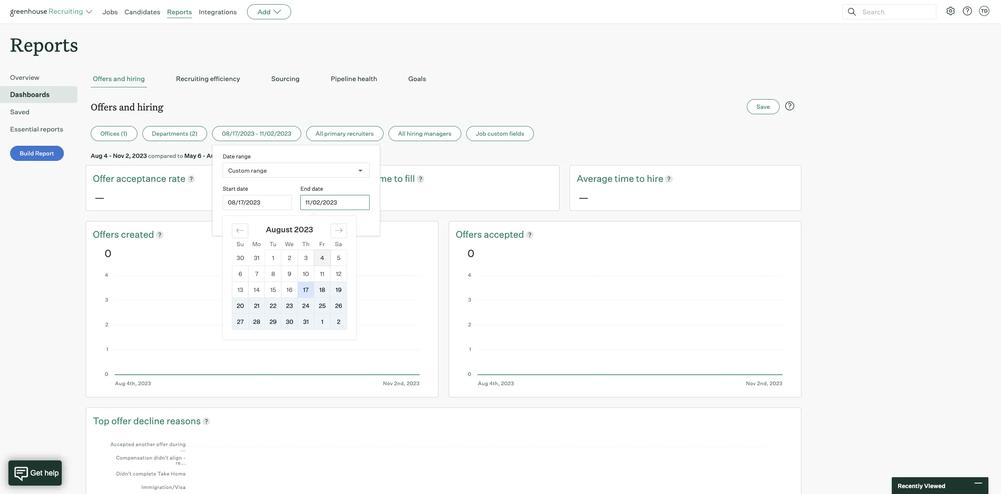 Task type: locate. For each thing, give the bounding box(es) containing it.
period
[[303, 218, 320, 225]]

reports down greenhouse recruiting "image" on the top of the page
[[10, 32, 78, 57]]

1 average from the left
[[335, 173, 371, 184]]

31 button down mo
[[249, 250, 265, 266]]

1 vertical spatial 11/02/2023
[[306, 199, 337, 206]]

1 0 from the left
[[105, 247, 112, 260]]

1 vertical spatial 31 button
[[298, 314, 314, 330]]

0 for accepted
[[468, 247, 475, 260]]

0 horizontal spatial to link
[[394, 172, 405, 185]]

0 vertical spatial 11/02/2023
[[260, 130, 292, 137]]

0 vertical spatial 1
[[272, 254, 274, 262]]

1 vertical spatial 2
[[337, 318, 341, 325]]

to left previous
[[257, 218, 263, 225]]

offers and hiring
[[93, 74, 145, 83], [91, 101, 163, 113]]

7
[[255, 270, 259, 278]]

1 vertical spatial reports
[[10, 32, 78, 57]]

0 vertical spatial reports
[[167, 8, 192, 16]]

30 button down "su" at the left
[[232, 250, 249, 266]]

15
[[271, 286, 276, 294]]

4 button
[[315, 250, 331, 266]]

range up custom range
[[236, 153, 251, 160]]

to link
[[394, 172, 405, 185], [637, 172, 647, 185]]

1 horizontal spatial time link
[[615, 172, 637, 185]]

offer
[[112, 415, 131, 427]]

4 down fr
[[321, 254, 325, 262]]

1 horizontal spatial average link
[[577, 172, 615, 185]]

offers link
[[93, 228, 121, 241], [456, 228, 484, 241]]

overview link
[[10, 72, 74, 82]]

greenhouse recruiting image
[[10, 7, 86, 17]]

2 to link from the left
[[637, 172, 647, 185]]

23 button
[[282, 298, 298, 314]]

custom range
[[228, 167, 267, 174]]

1 horizontal spatial offers link
[[456, 228, 484, 241]]

reports link
[[167, 8, 192, 16]]

all left managers
[[399, 130, 406, 137]]

2 average time to from the left
[[577, 173, 647, 184]]

1 horizontal spatial time
[[373, 173, 392, 184]]

hiring inside button
[[407, 130, 423, 137]]

rate
[[168, 173, 186, 184]]

1 vertical spatial 6
[[239, 270, 242, 278]]

1 horizontal spatial —
[[337, 191, 347, 204]]

time left fill
[[373, 173, 392, 184]]

goals
[[409, 74, 427, 83]]

1 vertical spatial 1
[[321, 318, 324, 325]]

3 — from the left
[[579, 191, 589, 204]]

pipeline
[[331, 74, 356, 83]]

31 down 24
[[303, 318, 309, 325]]

25
[[319, 302, 326, 310]]

1 all from the left
[[316, 130, 323, 137]]

1 average time to from the left
[[335, 173, 405, 184]]

decline
[[133, 415, 165, 427]]

2023 up th
[[294, 225, 313, 234]]

0
[[105, 247, 112, 260], [468, 247, 475, 260]]

2 vertical spatial hiring
[[407, 130, 423, 137]]

time
[[373, 173, 392, 184], [615, 173, 635, 184], [289, 218, 301, 225]]

recruiting efficiency button
[[174, 70, 243, 88]]

time left period in the left top of the page
[[289, 218, 301, 225]]

1 horizontal spatial date
[[312, 185, 323, 192]]

range right custom
[[251, 167, 267, 174]]

integrations link
[[199, 8, 237, 16]]

all for all hiring managers
[[399, 130, 406, 137]]

offer acceptance
[[93, 173, 168, 184]]

1 horizontal spatial 2 button
[[331, 314, 347, 330]]

decline link
[[133, 415, 167, 428]]

08/17/2023 down start date
[[228, 199, 261, 206]]

1 vertical spatial range
[[251, 167, 267, 174]]

0 horizontal spatial 30
[[237, 254, 244, 261]]

reports right candidates
[[167, 8, 192, 16]]

14
[[254, 286, 260, 294]]

0 horizontal spatial average
[[335, 173, 371, 184]]

1 horizontal spatial 1
[[321, 318, 324, 325]]

1 horizontal spatial 30
[[286, 318, 294, 325]]

offers and hiring button
[[91, 70, 147, 88]]

- up custom range
[[256, 130, 259, 137]]

17 button
[[298, 282, 314, 298]]

to left fill
[[394, 173, 403, 184]]

hire
[[647, 173, 664, 184]]

31 button
[[249, 250, 265, 266], [298, 314, 314, 330]]

essential reports
[[10, 125, 63, 133]]

time link left fill link
[[373, 172, 394, 185]]

tab list
[[91, 70, 797, 88]]

dashboards
[[10, 90, 50, 99]]

0 horizontal spatial 1
[[272, 254, 274, 262]]

30
[[237, 254, 244, 261], [286, 318, 294, 325]]

reasons link
[[167, 415, 201, 428]]

0 horizontal spatial 31
[[254, 254, 260, 261]]

0 vertical spatial 2
[[288, 254, 291, 262]]

offers link for created
[[93, 228, 121, 241]]

1 horizontal spatial 0
[[468, 247, 475, 260]]

- left nov
[[109, 152, 112, 159]]

22 button
[[265, 298, 281, 314]]

1 vertical spatial hiring
[[137, 101, 163, 113]]

0 horizontal spatial 1 button
[[265, 250, 281, 266]]

1 vertical spatial 08/17/2023
[[228, 199, 261, 206]]

2 horizontal spatial -
[[256, 130, 259, 137]]

accepted link
[[484, 228, 525, 241]]

date range
[[223, 153, 251, 160]]

time left hire
[[615, 173, 635, 184]]

0 horizontal spatial 4
[[104, 152, 108, 159]]

accepted
[[484, 229, 525, 240]]

08/17/2023 - 11/02/2023 button
[[212, 126, 301, 141]]

29 button
[[265, 314, 281, 330]]

1 date from the left
[[237, 185, 248, 192]]

0 horizontal spatial aug
[[91, 152, 103, 159]]

average time to for hire
[[577, 173, 647, 184]]

Compare to previous time period checkbox
[[223, 218, 228, 224]]

5 button
[[331, 250, 347, 266]]

range for date range
[[236, 153, 251, 160]]

1 button down 25
[[315, 314, 331, 330]]

time link left hire link
[[615, 172, 637, 185]]

1 vertical spatial 4
[[321, 254, 325, 262]]

1 horizontal spatial reports
[[167, 8, 192, 16]]

acceptance link
[[116, 172, 168, 185]]

time link
[[373, 172, 394, 185], [615, 172, 637, 185]]

2 aug from the left
[[207, 152, 219, 159]]

average link for hire
[[577, 172, 615, 185]]

0 horizontal spatial —
[[95, 191, 105, 204]]

0 vertical spatial hiring
[[127, 74, 145, 83]]

4 left nov
[[104, 152, 108, 159]]

0 horizontal spatial date
[[237, 185, 248, 192]]

aug left the 3,
[[207, 152, 219, 159]]

1 to link from the left
[[394, 172, 405, 185]]

30 down "su" at the left
[[237, 254, 244, 261]]

xychart image
[[105, 273, 420, 387], [468, 273, 783, 387], [105, 436, 783, 494]]

0 horizontal spatial 0
[[105, 247, 112, 260]]

1 button down the tu
[[265, 250, 281, 266]]

1 vertical spatial and
[[119, 101, 135, 113]]

4 inside button
[[321, 254, 325, 262]]

2023 right 2,
[[132, 152, 147, 159]]

30 down 23
[[286, 318, 294, 325]]

1 horizontal spatial all
[[399, 130, 406, 137]]

1 horizontal spatial to link
[[637, 172, 647, 185]]

30 button
[[232, 250, 249, 266], [282, 314, 298, 330]]

su
[[237, 241, 244, 248]]

3 button
[[298, 250, 314, 266]]

1 horizontal spatial -
[[203, 152, 206, 159]]

18 button
[[315, 282, 331, 298]]

1 for 1 button to the top
[[272, 254, 274, 262]]

0 vertical spatial offers and hiring
[[93, 74, 145, 83]]

1 horizontal spatial 31
[[303, 318, 309, 325]]

0 vertical spatial 2 button
[[282, 250, 298, 266]]

0 vertical spatial range
[[236, 153, 251, 160]]

compare to previous time period
[[230, 218, 320, 225]]

all left primary
[[316, 130, 323, 137]]

0 horizontal spatial average time to
[[335, 173, 405, 184]]

0 horizontal spatial 11/02/2023
[[260, 130, 292, 137]]

1 horizontal spatial average
[[577, 173, 613, 184]]

1 horizontal spatial 2
[[337, 318, 341, 325]]

11/02/2023 inside button
[[260, 130, 292, 137]]

31 down mo
[[254, 254, 260, 261]]

1 vertical spatial 1 button
[[315, 314, 331, 330]]

0 horizontal spatial 2 button
[[282, 250, 298, 266]]

2,
[[126, 152, 131, 159]]

end
[[301, 185, 311, 192]]

date right start
[[237, 185, 248, 192]]

0 vertical spatial and
[[113, 74, 125, 83]]

1 horizontal spatial 4
[[321, 254, 325, 262]]

0 vertical spatial 4
[[104, 152, 108, 159]]

(2)
[[190, 130, 198, 137]]

— for hire
[[579, 191, 589, 204]]

0 horizontal spatial average link
[[335, 172, 373, 185]]

1 vertical spatial 31
[[303, 318, 309, 325]]

and inside button
[[113, 74, 125, 83]]

08/17/2023
[[222, 130, 255, 137], [228, 199, 261, 206]]

date
[[223, 153, 235, 160]]

hire link
[[647, 172, 664, 185]]

0 horizontal spatial 2023
[[132, 152, 147, 159]]

2 0 from the left
[[468, 247, 475, 260]]

1 horizontal spatial 1 button
[[315, 314, 331, 330]]

2 time link from the left
[[615, 172, 637, 185]]

1 vertical spatial 2 button
[[331, 314, 347, 330]]

we
[[285, 241, 294, 248]]

1 average link from the left
[[335, 172, 373, 185]]

job custom fields
[[476, 130, 525, 137]]

1 time link from the left
[[373, 172, 394, 185]]

2 horizontal spatial 2023
[[294, 225, 313, 234]]

15 button
[[265, 282, 281, 298]]

1 down the tu
[[272, 254, 274, 262]]

xychart image for created
[[105, 273, 420, 387]]

6 up 13 "button"
[[239, 270, 242, 278]]

average link
[[335, 172, 373, 185], [577, 172, 615, 185]]

time link for fill
[[373, 172, 394, 185]]

2023 right the 3,
[[226, 152, 241, 159]]

health
[[358, 74, 378, 83]]

to
[[178, 152, 183, 159], [394, 173, 403, 184], [637, 173, 645, 184], [257, 218, 263, 225]]

recruiting
[[176, 74, 209, 83]]

0 horizontal spatial time link
[[373, 172, 394, 185]]

- right the may at the left top of the page
[[203, 152, 206, 159]]

2 down 26
[[337, 318, 341, 325]]

1 horizontal spatial aug
[[207, 152, 219, 159]]

2 all from the left
[[399, 130, 406, 137]]

2 offers link from the left
[[456, 228, 484, 241]]

0 horizontal spatial reports
[[10, 32, 78, 57]]

1 offers link from the left
[[93, 228, 121, 241]]

0 horizontal spatial all
[[316, 130, 323, 137]]

31 for the rightmost 31 button
[[303, 318, 309, 325]]

0 horizontal spatial 6
[[198, 152, 202, 159]]

august 2023 region
[[223, 216, 605, 340]]

0 vertical spatial 31
[[254, 254, 260, 261]]

2 average from the left
[[577, 173, 613, 184]]

7 button
[[249, 266, 265, 282]]

1
[[272, 254, 274, 262], [321, 318, 324, 325]]

departments (2)
[[152, 130, 198, 137]]

1 down 25
[[321, 318, 324, 325]]

2 horizontal spatial time
[[615, 173, 635, 184]]

0 horizontal spatial -
[[109, 152, 112, 159]]

pipeline health
[[331, 74, 378, 83]]

0 horizontal spatial 30 button
[[232, 250, 249, 266]]

2 date from the left
[[312, 185, 323, 192]]

0 vertical spatial 6
[[198, 152, 202, 159]]

0 vertical spatial 30
[[237, 254, 244, 261]]

time for hire
[[615, 173, 635, 184]]

all
[[316, 130, 323, 137], [399, 130, 406, 137]]

31 button down 24 button
[[298, 314, 314, 330]]

2 button down the we
[[282, 250, 298, 266]]

job custom fields button
[[467, 126, 534, 141]]

1 vertical spatial 30
[[286, 318, 294, 325]]

0 horizontal spatial 31 button
[[249, 250, 265, 266]]

2 down the we
[[288, 254, 291, 262]]

0 vertical spatial 08/17/2023
[[222, 130, 255, 137]]

2 button down 26 button
[[331, 314, 347, 330]]

average link for fill
[[335, 172, 373, 185]]

aug left nov
[[91, 152, 103, 159]]

1 aug from the left
[[91, 152, 103, 159]]

may
[[184, 152, 197, 159]]

2 button
[[282, 250, 298, 266], [331, 314, 347, 330]]

08/17/2023 up date range
[[222, 130, 255, 137]]

fill link
[[405, 172, 415, 185]]

2 average link from the left
[[577, 172, 615, 185]]

6 right the may at the left top of the page
[[198, 152, 202, 159]]

08/17/2023 inside button
[[222, 130, 255, 137]]

time link for hire
[[615, 172, 637, 185]]

date
[[237, 185, 248, 192], [312, 185, 323, 192]]

2 — from the left
[[337, 191, 347, 204]]

1 horizontal spatial 30 button
[[282, 314, 298, 330]]

th
[[302, 241, 310, 248]]

2 horizontal spatial —
[[579, 191, 589, 204]]

-
[[256, 130, 259, 137], [109, 152, 112, 159], [203, 152, 206, 159]]

1 horizontal spatial 6
[[239, 270, 242, 278]]

0 horizontal spatial offers link
[[93, 228, 121, 241]]

job
[[476, 130, 487, 137]]

1 horizontal spatial average time to
[[577, 173, 647, 184]]

offers link for accepted
[[456, 228, 484, 241]]

faq image
[[785, 101, 795, 111]]

offers
[[93, 74, 112, 83], [91, 101, 117, 113], [93, 229, 121, 240], [456, 229, 484, 240]]

30 button down 23 button
[[282, 314, 298, 330]]

date right end
[[312, 185, 323, 192]]



Task type: describe. For each thing, give the bounding box(es) containing it.
pipeline health button
[[329, 70, 380, 88]]

average for hire
[[577, 173, 613, 184]]

to link for fill
[[394, 172, 405, 185]]

1 horizontal spatial 31 button
[[298, 314, 314, 330]]

efficiency
[[210, 74, 240, 83]]

sa
[[335, 241, 342, 248]]

all hiring managers
[[399, 130, 452, 137]]

departments (2) button
[[142, 126, 207, 141]]

recruiters
[[347, 130, 374, 137]]

13
[[238, 286, 243, 294]]

0 horizontal spatial 2
[[288, 254, 291, 262]]

6 button
[[233, 266, 249, 282]]

xychart image for accepted
[[468, 273, 783, 387]]

move forward to switch to the next month image
[[335, 227, 343, 235]]

range for custom range
[[251, 167, 267, 174]]

recruiting efficiency
[[176, 74, 240, 83]]

20 button
[[233, 298, 249, 314]]

21 button
[[249, 298, 265, 314]]

18
[[320, 286, 326, 294]]

6 inside button
[[239, 270, 242, 278]]

candidates
[[125, 8, 160, 16]]

26
[[335, 302, 342, 310]]

28
[[253, 318, 261, 325]]

19 button
[[331, 282, 347, 298]]

Search text field
[[861, 6, 929, 18]]

all primary recruiters
[[316, 130, 374, 137]]

sourcing
[[272, 74, 300, 83]]

offices (1)
[[100, 130, 128, 137]]

offer link
[[112, 415, 133, 428]]

tu
[[270, 241, 277, 248]]

1 — from the left
[[95, 191, 105, 204]]

acceptance
[[116, 173, 166, 184]]

date for start date
[[237, 185, 248, 192]]

0 vertical spatial 1 button
[[265, 250, 281, 266]]

aug 4 - nov 2, 2023 compared to may 6 - aug 3, 2023
[[91, 152, 241, 159]]

- inside button
[[256, 130, 259, 137]]

2023 inside region
[[294, 225, 313, 234]]

(1)
[[121, 130, 128, 137]]

created
[[121, 229, 154, 240]]

primary
[[325, 130, 346, 137]]

integrations
[[199, 8, 237, 16]]

average time to for fill
[[335, 173, 405, 184]]

offers and hiring inside button
[[93, 74, 145, 83]]

start date
[[223, 185, 248, 192]]

offices
[[100, 130, 120, 137]]

13 button
[[233, 282, 249, 298]]

28 button
[[249, 314, 265, 330]]

16
[[287, 286, 293, 294]]

3,
[[220, 152, 225, 159]]

compare
[[230, 218, 256, 225]]

31 for 31 button to the top
[[254, 254, 260, 261]]

created link
[[121, 228, 154, 241]]

tab list containing offers and hiring
[[91, 70, 797, 88]]

30 for 30 button to the top
[[237, 254, 244, 261]]

to link for hire
[[637, 172, 647, 185]]

0 vertical spatial 30 button
[[232, 250, 249, 266]]

1 vertical spatial 30 button
[[282, 314, 298, 330]]

23
[[286, 302, 293, 310]]

16 button
[[282, 282, 298, 298]]

departments
[[152, 130, 188, 137]]

to left hire
[[637, 173, 645, 184]]

sourcing button
[[269, 70, 302, 88]]

30 for the bottommost 30 button
[[286, 318, 294, 325]]

time for fill
[[373, 173, 392, 184]]

0 for created
[[105, 247, 112, 260]]

average for fill
[[335, 173, 371, 184]]

all primary recruiters button
[[306, 126, 384, 141]]

21
[[254, 302, 260, 310]]

1 horizontal spatial 11/02/2023
[[306, 199, 337, 206]]

rate link
[[168, 172, 186, 185]]

27 button
[[233, 314, 249, 330]]

recently
[[898, 482, 924, 490]]

hiring inside button
[[127, 74, 145, 83]]

22
[[270, 302, 277, 310]]

8
[[271, 270, 275, 278]]

24 button
[[298, 298, 314, 314]]

report
[[35, 150, 54, 157]]

start
[[223, 185, 236, 192]]

0 vertical spatial 31 button
[[249, 250, 265, 266]]

configure image
[[946, 6, 957, 16]]

viewed
[[925, 482, 946, 490]]

1 for right 1 button
[[321, 318, 324, 325]]

managers
[[424, 130, 452, 137]]

offers inside button
[[93, 74, 112, 83]]

reports
[[40, 125, 63, 133]]

compared
[[148, 152, 176, 159]]

to left the may at the left top of the page
[[178, 152, 183, 159]]

overview
[[10, 73, 39, 82]]

1 horizontal spatial 2023
[[226, 152, 241, 159]]

jobs link
[[103, 8, 118, 16]]

all for all primary recruiters
[[316, 130, 323, 137]]

build report
[[20, 150, 54, 157]]

top offer decline
[[93, 415, 167, 427]]

08/17/2023 - 11/02/2023
[[222, 130, 292, 137]]

save button
[[748, 99, 780, 114]]

nov
[[113, 152, 124, 159]]

8 button
[[265, 266, 281, 282]]

date for end date
[[312, 185, 323, 192]]

move backward to switch to the previous month image
[[236, 227, 244, 235]]

12
[[336, 270, 342, 278]]

— for fill
[[337, 191, 347, 204]]

08/17/2023 for 08/17/2023 - 11/02/2023
[[222, 130, 255, 137]]

custom
[[488, 130, 509, 137]]

20
[[237, 302, 244, 310]]

jobs
[[103, 8, 118, 16]]

9
[[288, 270, 292, 278]]

1 vertical spatial offers and hiring
[[91, 101, 163, 113]]

08/17/2023 for 08/17/2023
[[228, 199, 261, 206]]

essential
[[10, 125, 39, 133]]

fill
[[405, 173, 415, 184]]

td
[[982, 8, 989, 14]]

fr
[[319, 241, 325, 248]]

build report button
[[10, 146, 64, 161]]

10
[[303, 270, 309, 278]]

0 horizontal spatial time
[[289, 218, 301, 225]]

26 button
[[331, 298, 347, 314]]

goals button
[[407, 70, 429, 88]]

mo
[[252, 241, 261, 248]]



Task type: vqa. For each thing, say whether or not it's contained in the screenshot.
show only jobs i'm following
no



